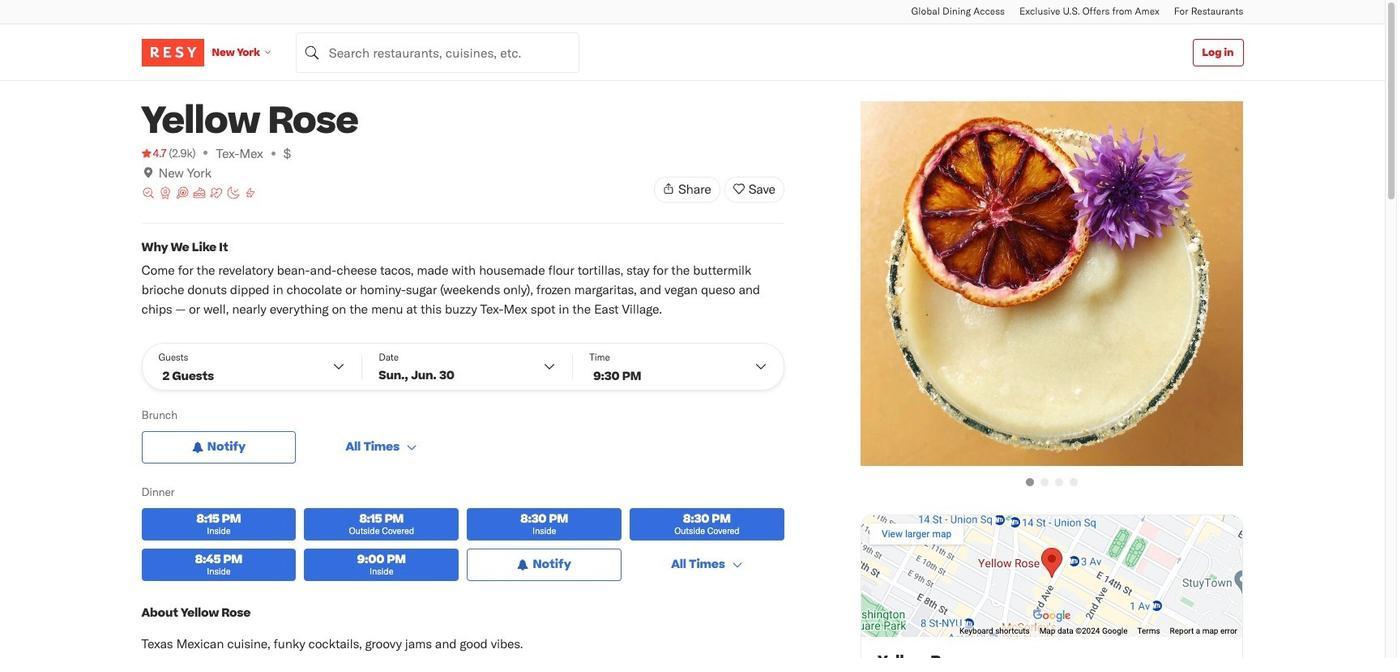 Task type: locate. For each thing, give the bounding box(es) containing it.
Search restaurants, cuisines, etc. text field
[[296, 32, 579, 73]]

4.7 out of 5 stars image
[[141, 145, 166, 161]]

None field
[[296, 32, 579, 73]]



Task type: vqa. For each thing, say whether or not it's contained in the screenshot.
Search restaurants, cuisines, etc. Text Box
yes



